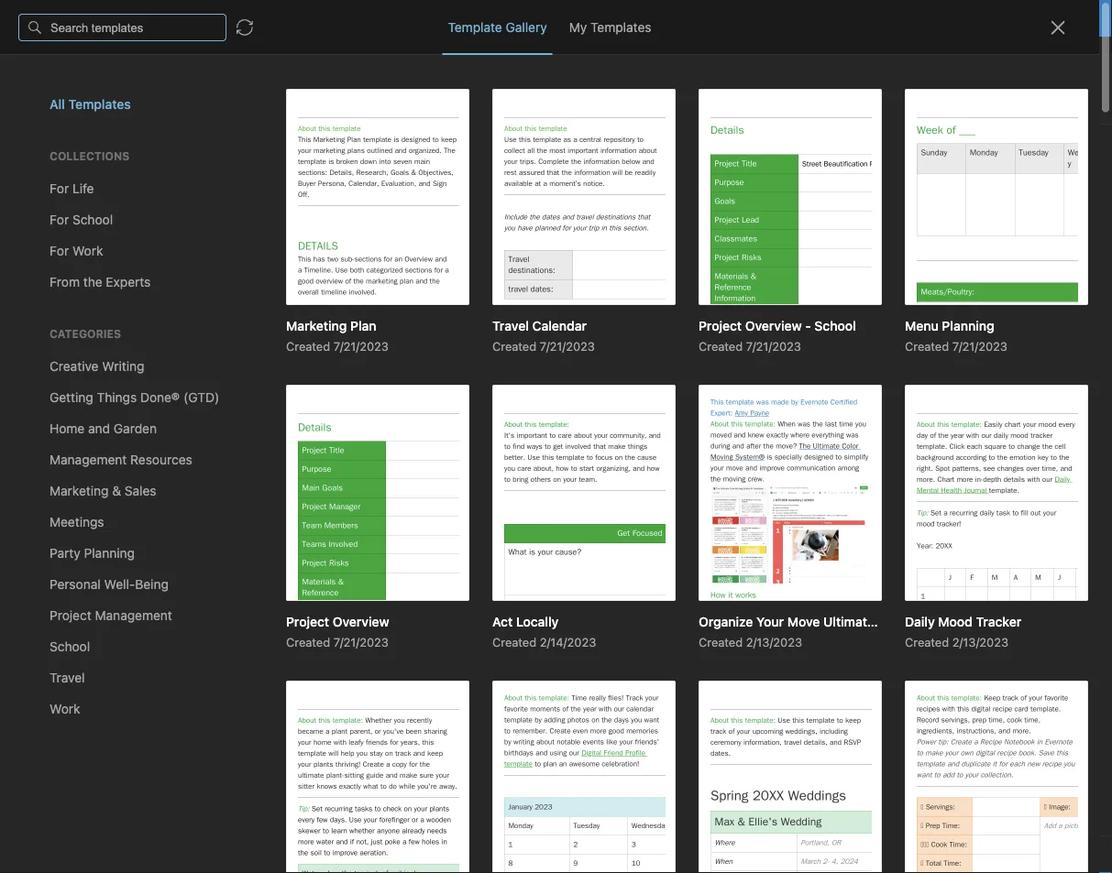 Task type: describe. For each thing, give the bounding box(es) containing it.
5 minutes ago button
[[220, 785, 556, 874]]

go
[[470, 381, 485, 396]]

2023
[[717, 93, 748, 108]]

0 vertical spatial all
[[633, 11, 646, 26]]

just now
[[244, 199, 290, 212]]

nov
[[672, 93, 695, 108]]

can
[[335, 400, 356, 415]]

0 vertical spatial project
[[343, 381, 385, 396]]

the inside start (and finish) all the books you've been wanting to read and keep your ideas about them all in one place. tip: if you're reading a physical book, take pictu...
[[363, 271, 382, 286]]

first notebook button
[[625, 46, 736, 72]]

anytime.
[[776, 11, 827, 26]]

for
[[344, 491, 364, 506]]

add a reminder image
[[580, 844, 602, 866]]

on
[[653, 93, 668, 108]]

home link
[[0, 144, 220, 173]]

share
[[1017, 51, 1052, 66]]

a inside start (and finish) all the books you've been wanting to read and keep your ideas about them all in one place. tip: if you're reading a physical book, take pictu...
[[464, 309, 471, 325]]

improve
[[367, 400, 414, 415]]

2 task from the left
[[293, 711, 320, 726]]

for
[[500, 11, 518, 26]]

ago inside button
[[298, 859, 317, 872]]

5 inside button
[[244, 859, 251, 872]]

reading
[[416, 309, 461, 325]]

few inside what went well? project 1 what didn't go well? project 2 what can i improve on? project3 a few minutes ago
[[253, 422, 272, 435]]

shared
[[40, 338, 82, 353]]

went
[[278, 381, 307, 396]]

first
[[648, 51, 673, 65]]

try
[[364, 11, 384, 26]]

task 1 - task 2
[[244, 711, 331, 726]]

1 task from the left
[[244, 711, 271, 726]]

2 inside what went well? project 1 what didn't go well? project 2 what can i improve on? project3 a few minutes ago
[[289, 400, 297, 415]]

with
[[86, 338, 110, 353]]

book,
[[244, 329, 277, 344]]

across
[[591, 11, 630, 26]]

notebooks link
[[0, 272, 219, 302]]

new
[[40, 105, 67, 120]]

add tag image
[[611, 844, 633, 866]]

to inside start (and finish) all the books you've been wanting to read and keep your ideas about them all in one place. tip: if you're reading a physical book, take pictu...
[[294, 290, 306, 305]]

you've
[[425, 271, 464, 286]]

start
[[244, 271, 273, 286]]

cancel
[[732, 11, 773, 26]]

notebooks
[[41, 279, 106, 294]]

Search text field
[[24, 53, 196, 86]]

me
[[114, 338, 132, 353]]

keep
[[365, 290, 393, 305]]

place.
[[300, 309, 335, 325]]

in
[[260, 309, 271, 325]]

all
[[997, 848, 1011, 862]]

1 a few minutes ago from the top
[[244, 312, 338, 325]]

2 do from the left
[[292, 491, 308, 506]]

physical
[[475, 309, 523, 325]]

first notebook
[[648, 51, 730, 65]]

edited
[[613, 93, 650, 108]]

evernote
[[387, 11, 441, 26]]

read
[[309, 290, 336, 305]]

minutes inside button
[[254, 859, 295, 872]]

been
[[467, 271, 497, 286]]

only
[[938, 52, 963, 65]]

trash link
[[0, 371, 219, 401]]

only you
[[938, 52, 986, 65]]

tasks
[[40, 239, 74, 254]]

1 horizontal spatial 2
[[324, 711, 331, 726]]

didn't
[[433, 381, 467, 396]]

free:
[[521, 11, 552, 26]]

2 well? from the left
[[489, 381, 518, 396]]

home
[[40, 151, 75, 166]]

soon
[[312, 491, 341, 506]]

wanting
[[244, 290, 290, 305]]

a inside what went well? project 1 what didn't go well? project 2 what can i improve on? project3 a few minutes ago
[[244, 422, 250, 435]]

3 few from the top
[[253, 515, 272, 528]]

shared with me link
[[0, 331, 219, 360]]

5 minutes ago inside button
[[244, 859, 317, 872]]

saved
[[1065, 848, 1097, 862]]

ago inside button
[[319, 639, 338, 652]]

a few minutes ago inside button
[[244, 639, 338, 652]]

things to do
[[244, 692, 320, 707]]

you're
[[376, 309, 413, 325]]

new button
[[11, 96, 209, 129]]

project3
[[442, 400, 492, 415]]

17,
[[699, 93, 714, 108]]

them
[[499, 290, 529, 305]]

and
[[339, 290, 361, 305]]

devices.
[[679, 11, 729, 26]]

0 horizontal spatial what
[[244, 381, 275, 396]]



Task type: vqa. For each thing, say whether or not it's contained in the screenshot.
Notebooks
yes



Task type: locate. For each thing, give the bounding box(es) containing it.
your
[[650, 11, 676, 26], [397, 290, 423, 305]]

tree containing home
[[0, 144, 220, 773]]

(and
[[276, 271, 303, 286]]

project
[[343, 381, 385, 396], [244, 400, 286, 415]]

1 horizontal spatial project
[[343, 381, 385, 396]]

tasks button
[[0, 232, 219, 261]]

trash
[[40, 378, 73, 393]]

1 left -
[[274, 711, 280, 726]]

things
[[244, 692, 285, 707]]

0 vertical spatial 1
[[389, 381, 395, 396]]

well?
[[311, 381, 340, 396], [489, 381, 518, 396]]

0 vertical spatial now
[[269, 199, 290, 212]]

a few minutes ago up take
[[244, 312, 338, 325]]

1
[[389, 381, 395, 396], [274, 711, 280, 726]]

on?
[[417, 400, 439, 415]]

your inside start (and finish) all the books you've been wanting to read and keep your ideas about them all in one place. tip: if you're reading a physical book, take pictu...
[[397, 290, 423, 305]]

1 horizontal spatial your
[[650, 11, 676, 26]]

1 inside what went well? project 1 what didn't go well? project 2 what can i improve on? project3 a few minutes ago
[[389, 381, 395, 396]]

1 horizontal spatial 1
[[389, 381, 395, 396]]

books
[[386, 271, 422, 286]]

0 horizontal spatial 2
[[289, 400, 297, 415]]

minutes inside what went well? project 1 what didn't go well? project 2 what can i improve on? project3 a few minutes ago
[[275, 422, 316, 435]]

to left do
[[288, 692, 301, 707]]

task down do
[[293, 711, 320, 726]]

3 a few minutes ago from the top
[[244, 639, 338, 652]]

Note Editor text field
[[0, 0, 1112, 874]]

1 5 from the top
[[244, 735, 251, 748]]

i
[[360, 400, 363, 415]]

0 horizontal spatial all
[[244, 309, 257, 325]]

1 vertical spatial all
[[347, 271, 360, 286]]

None search field
[[24, 53, 196, 86]]

minutes inside button
[[275, 639, 316, 652]]

now right just
[[269, 199, 290, 212]]

do
[[304, 692, 320, 707]]

take
[[280, 329, 306, 344]]

what left the "can"
[[300, 400, 332, 415]]

2 few from the top
[[253, 422, 272, 435]]

do now do soon for the future
[[244, 491, 425, 506]]

0 vertical spatial 5 minutes ago
[[244, 735, 317, 748]]

changes
[[1014, 848, 1061, 862]]

ago
[[319, 312, 338, 325], [319, 422, 338, 435], [319, 515, 338, 528], [319, 639, 338, 652], [298, 735, 317, 748], [298, 859, 317, 872]]

about
[[461, 290, 495, 305]]

tip:
[[339, 309, 361, 325]]

now inside 'button'
[[269, 199, 290, 212]]

project down went
[[244, 400, 286, 415]]

2 down went
[[289, 400, 297, 415]]

if
[[365, 309, 372, 325]]

just now button
[[220, 125, 556, 235]]

ideas
[[426, 290, 458, 305]]

to down (and
[[294, 290, 306, 305]]

start (and finish) all the books you've been wanting to read and keep your ideas about them all in one place. tip: if you're reading a physical book, take pictu...
[[244, 271, 529, 344]]

what up "on?"
[[398, 381, 429, 396]]

4 few from the top
[[253, 639, 272, 652]]

now
[[269, 199, 290, 212], [264, 491, 288, 506]]

task
[[244, 711, 271, 726], [293, 711, 320, 726]]

a few minutes ago up 'things to do'
[[244, 639, 338, 652]]

tree
[[0, 144, 220, 773]]

sync
[[558, 11, 587, 26]]

minutes
[[275, 312, 316, 325], [275, 422, 316, 435], [275, 515, 316, 528], [275, 639, 316, 652], [254, 735, 295, 748], [254, 859, 295, 872]]

2 vertical spatial a few minutes ago
[[244, 639, 338, 652]]

all up 'and'
[[347, 271, 360, 286]]

2 vertical spatial all
[[244, 309, 257, 325]]

0 horizontal spatial do
[[244, 491, 260, 506]]

0 vertical spatial 5
[[244, 735, 251, 748]]

ago inside what went well? project 1 what didn't go well? project 2 what can i improve on? project3 a few minutes ago
[[319, 422, 338, 435]]

well? up the "can"
[[311, 381, 340, 396]]

2 5 from the top
[[244, 859, 251, 872]]

1 vertical spatial 2
[[324, 711, 331, 726]]

share button
[[1001, 44, 1068, 73]]

0 horizontal spatial your
[[397, 290, 423, 305]]

all changes saved
[[997, 848, 1097, 862]]

0 horizontal spatial 1
[[274, 711, 280, 726]]

last
[[584, 93, 609, 108]]

a inside a few minutes ago button
[[244, 639, 250, 652]]

all
[[633, 11, 646, 26], [347, 271, 360, 286], [244, 309, 257, 325]]

what
[[244, 381, 275, 396], [398, 381, 429, 396], [300, 400, 332, 415]]

2 horizontal spatial all
[[633, 11, 646, 26]]

all left in
[[244, 309, 257, 325]]

now left soon
[[264, 491, 288, 506]]

the right for
[[367, 491, 386, 506]]

2 a few minutes ago from the top
[[244, 515, 338, 528]]

well? right go on the left top of page
[[489, 381, 518, 396]]

0 vertical spatial 2
[[289, 400, 297, 415]]

-
[[284, 711, 290, 726]]

do
[[244, 491, 260, 506], [292, 491, 308, 506]]

notes link
[[0, 203, 219, 232]]

a few minutes ago down soon
[[244, 515, 338, 528]]

1 vertical spatial a few minutes ago
[[244, 515, 338, 528]]

what left went
[[244, 381, 275, 396]]

1 up improve
[[389, 381, 395, 396]]

one
[[274, 309, 296, 325]]

1 vertical spatial 1
[[274, 711, 280, 726]]

pictu...
[[309, 329, 350, 344]]

just
[[244, 199, 266, 212]]

a few minutes ago button
[[220, 565, 556, 675]]

shortcuts
[[41, 180, 99, 196]]

all right across
[[633, 11, 646, 26]]

1 vertical spatial to
[[288, 692, 301, 707]]

5 minutes ago
[[244, 735, 317, 748], [244, 859, 317, 872]]

the up keep
[[363, 271, 382, 286]]

your up first at the top
[[650, 11, 676, 26]]

0 horizontal spatial well?
[[311, 381, 340, 396]]

notes
[[40, 209, 75, 225]]

1 horizontal spatial well?
[[489, 381, 518, 396]]

1 do from the left
[[244, 491, 260, 506]]

project up i
[[343, 381, 385, 396]]

you
[[966, 52, 986, 65]]

1 horizontal spatial what
[[300, 400, 332, 415]]

personal
[[445, 11, 497, 26]]

1 horizontal spatial task
[[293, 711, 320, 726]]

2 horizontal spatial what
[[398, 381, 429, 396]]

2 right -
[[324, 711, 331, 726]]

note window element
[[0, 0, 1112, 874]]

1 vertical spatial 5 minutes ago
[[244, 859, 317, 872]]

1 few from the top
[[253, 312, 272, 325]]

2 5 minutes ago from the top
[[244, 859, 317, 872]]

your down books
[[397, 290, 423, 305]]

what went well? project 1 what didn't go well? project 2 what can i improve on? project3 a few minutes ago
[[244, 381, 518, 435]]

settings image
[[187, 15, 209, 37]]

to
[[294, 290, 306, 305], [288, 692, 301, 707]]

1 horizontal spatial do
[[292, 491, 308, 506]]

expand note image
[[582, 48, 604, 70]]

1 5 minutes ago from the top
[[244, 735, 317, 748]]

1 vertical spatial now
[[264, 491, 288, 506]]

1 horizontal spatial all
[[347, 271, 360, 286]]

0 horizontal spatial task
[[244, 711, 271, 726]]

task down things at the left of page
[[244, 711, 271, 726]]

last edited on nov 17, 2023
[[584, 93, 748, 108]]

1 vertical spatial your
[[397, 290, 423, 305]]

a
[[464, 309, 471, 325], [244, 312, 250, 325], [244, 422, 250, 435], [244, 515, 250, 528], [244, 639, 250, 652]]

1 vertical spatial 5
[[244, 859, 251, 872]]

0 vertical spatial a few minutes ago
[[244, 312, 338, 325]]

1 well? from the left
[[311, 381, 340, 396]]

few inside a few minutes ago button
[[253, 639, 272, 652]]

shortcuts button
[[0, 173, 219, 203]]

try evernote personal for free: sync across all your devices. cancel anytime.
[[364, 11, 827, 26]]

0 horizontal spatial project
[[244, 400, 286, 415]]

2
[[289, 400, 297, 415], [324, 711, 331, 726]]

1 vertical spatial the
[[367, 491, 386, 506]]

notebook
[[676, 51, 730, 65]]

1 vertical spatial project
[[244, 400, 286, 415]]

future
[[390, 491, 425, 506]]

now for just
[[269, 199, 290, 212]]

finish)
[[307, 271, 343, 286]]

now for do
[[264, 491, 288, 506]]

a few minutes ago
[[244, 312, 338, 325], [244, 515, 338, 528], [244, 639, 338, 652]]

0 vertical spatial your
[[650, 11, 676, 26]]

0 vertical spatial the
[[363, 271, 382, 286]]

shared with me
[[40, 338, 132, 353]]

0 vertical spatial to
[[294, 290, 306, 305]]

5
[[244, 735, 251, 748], [244, 859, 251, 872]]



